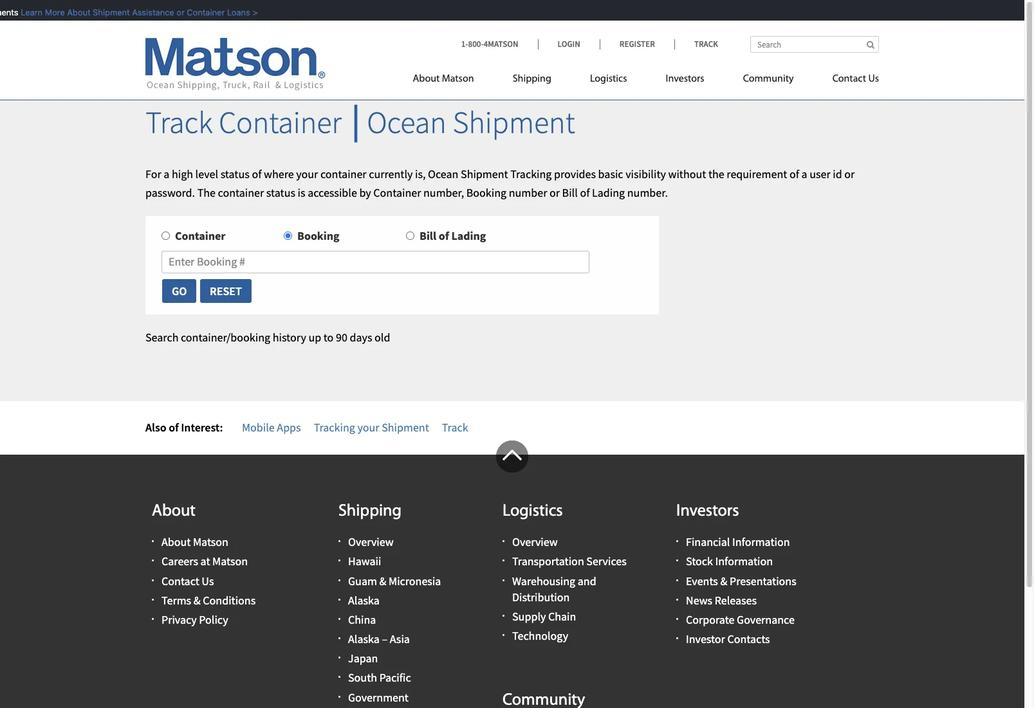 Task type: locate. For each thing, give the bounding box(es) containing it.
0 vertical spatial matson
[[442, 74, 474, 84]]

by
[[359, 185, 371, 200]]

1 vertical spatial matson
[[193, 535, 228, 550]]

contact down careers
[[162, 574, 199, 588]]

container/booking
[[181, 330, 270, 345]]

level
[[195, 167, 218, 181]]

overview for hawaii
[[348, 535, 394, 550]]

track
[[694, 39, 718, 50], [145, 103, 213, 142], [442, 420, 468, 435]]

0 vertical spatial shipping
[[513, 74, 551, 84]]

bill right bill of lading option on the top of the page
[[420, 229, 436, 243]]

1 horizontal spatial a
[[801, 167, 807, 181]]

a left user
[[801, 167, 807, 181]]

tracking inside for a high level status of where your container currently is, ocean shipment tracking provides basic visibility without the requirement of a user id or password. the container status is accessible by container number, booking number or bill of lading number.
[[510, 167, 552, 181]]

0 vertical spatial your
[[296, 167, 318, 181]]

matson for about matson
[[442, 74, 474, 84]]

1 vertical spatial lading
[[451, 229, 486, 243]]

search image
[[867, 41, 874, 49]]

matson right at on the bottom left of page
[[212, 554, 248, 569]]

investors inside footer
[[676, 503, 739, 520]]

conditions
[[203, 593, 256, 608]]

0 vertical spatial bill
[[562, 185, 578, 200]]

Booking radio
[[284, 232, 292, 240]]

1 horizontal spatial bill
[[562, 185, 578, 200]]

micronesia
[[389, 574, 441, 588]]

1 vertical spatial alaska
[[348, 632, 380, 647]]

1 vertical spatial your
[[357, 420, 379, 435]]

1 vertical spatial bill
[[420, 229, 436, 243]]

without
[[668, 167, 706, 181]]

1 overview from the left
[[348, 535, 394, 550]]

information up stock information link
[[732, 535, 790, 550]]

2 vertical spatial track
[[442, 420, 468, 435]]

overview link up hawaii link
[[348, 535, 394, 550]]

0 vertical spatial contact
[[832, 74, 866, 84]]

0 horizontal spatial logistics
[[503, 503, 563, 520]]

1 vertical spatial tracking
[[314, 420, 355, 435]]

2 horizontal spatial &
[[720, 574, 727, 588]]

2 vertical spatial matson
[[212, 554, 248, 569]]

0 horizontal spatial contact
[[162, 574, 199, 588]]

visibility
[[626, 167, 666, 181]]

status down where
[[266, 185, 295, 200]]

tracking right apps
[[314, 420, 355, 435]]

presentations
[[730, 574, 796, 588]]

Search search field
[[750, 36, 879, 53]]

1 horizontal spatial &
[[379, 574, 386, 588]]

1 horizontal spatial tracking
[[510, 167, 552, 181]]

services
[[586, 554, 627, 569]]

policy
[[199, 613, 228, 627]]

about for about matson
[[413, 74, 440, 84]]

investors down 'register' link
[[666, 74, 704, 84]]

tracking your shipment link
[[314, 420, 429, 435]]

us inside about matson careers at matson contact us terms & conditions privacy policy
[[202, 574, 214, 588]]

about matson link down 1-
[[413, 68, 493, 94]]

1 horizontal spatial contact
[[832, 74, 866, 84]]

90
[[336, 330, 347, 345]]

0 horizontal spatial shipping
[[338, 503, 402, 520]]

0 vertical spatial us
[[868, 74, 879, 84]]

alaska up japan
[[348, 632, 380, 647]]

contact us link down search image
[[813, 68, 879, 94]]

warehousing
[[512, 574, 575, 588]]

0 horizontal spatial your
[[296, 167, 318, 181]]

1 vertical spatial track
[[145, 103, 213, 142]]

0 horizontal spatial contact us link
[[162, 574, 214, 588]]

1 vertical spatial track link
[[442, 420, 468, 435]]

0 horizontal spatial bill
[[420, 229, 436, 243]]

0 horizontal spatial &
[[193, 593, 201, 608]]

also
[[145, 420, 166, 435]]

shipping up 'hawaii'
[[338, 503, 402, 520]]

about matson link
[[413, 68, 493, 94], [162, 535, 228, 550]]

matson down 1-
[[442, 74, 474, 84]]

0 horizontal spatial status
[[220, 167, 250, 181]]

logistics up transportation
[[503, 503, 563, 520]]

1 vertical spatial booking
[[297, 229, 340, 243]]

supply
[[512, 609, 546, 624]]

events & presentations link
[[686, 574, 796, 588]]

status right level
[[220, 167, 250, 181]]

& right guam
[[379, 574, 386, 588]]

interest:
[[181, 420, 223, 435]]

privacy policy link
[[162, 613, 228, 627]]

about matson
[[413, 74, 474, 84]]

0 vertical spatial contact us link
[[813, 68, 879, 94]]

1 horizontal spatial container
[[320, 167, 367, 181]]

or right number on the top of page
[[550, 185, 560, 200]]

0 horizontal spatial a
[[164, 167, 169, 181]]

1 vertical spatial contact
[[162, 574, 199, 588]]

about inside about matson careers at matson contact us terms & conditions privacy policy
[[162, 535, 191, 550]]

or right the id
[[844, 167, 855, 181]]

shipping inside top menu navigation
[[513, 74, 551, 84]]

information up events & presentations link
[[715, 554, 773, 569]]

0 horizontal spatial container
[[218, 185, 264, 200]]

1-800-4matson
[[461, 39, 518, 50]]

shipping inside footer
[[338, 503, 402, 520]]

transportation services link
[[512, 554, 627, 569]]

4matson
[[484, 39, 518, 50]]

matson inside top menu navigation
[[442, 74, 474, 84]]

about
[[63, 7, 86, 17], [413, 74, 440, 84], [152, 503, 196, 520], [162, 535, 191, 550]]

1 vertical spatial us
[[202, 574, 214, 588]]

0 vertical spatial about matson link
[[413, 68, 493, 94]]

1 vertical spatial shipping
[[338, 503, 402, 520]]

overview
[[348, 535, 394, 550], [512, 535, 558, 550]]

matson up at on the bottom left of page
[[193, 535, 228, 550]]

footer containing about
[[0, 441, 1024, 708]]

Container radio
[[162, 232, 170, 240]]

community
[[743, 74, 794, 84]]

shipping
[[513, 74, 551, 84], [338, 503, 402, 520]]

2 horizontal spatial track
[[694, 39, 718, 50]]

overview up hawaii link
[[348, 535, 394, 550]]

a right for
[[164, 167, 169, 181]]

overview up transportation
[[512, 535, 558, 550]]

1 horizontal spatial overview link
[[512, 535, 558, 550]]

0 horizontal spatial overview link
[[348, 535, 394, 550]]

contact
[[832, 74, 866, 84], [162, 574, 199, 588]]

lading inside for a high level status of where your container currently is, ocean shipment tracking provides basic visibility without the requirement of a user id or password. the container status is accessible by container number, booking number or bill of lading number.
[[592, 185, 625, 200]]

1 vertical spatial investors
[[676, 503, 739, 520]]

logistics
[[590, 74, 627, 84], [503, 503, 563, 520]]

us inside top menu navigation
[[868, 74, 879, 84]]

0 vertical spatial tracking
[[510, 167, 552, 181]]

1 horizontal spatial lading
[[592, 185, 625, 200]]

0 horizontal spatial track
[[145, 103, 213, 142]]

contact us link down careers
[[162, 574, 214, 588]]

0 horizontal spatial booking
[[297, 229, 340, 243]]

about matson link for careers at matson link at left bottom
[[162, 535, 228, 550]]

2 overview from the left
[[512, 535, 558, 550]]

or right assistance
[[172, 7, 180, 17]]

bill of lading
[[420, 229, 486, 243]]

learn
[[17, 7, 38, 17]]

logistics down 'register' link
[[590, 74, 627, 84]]

where
[[264, 167, 294, 181]]

& inside about matson careers at matson contact us terms & conditions privacy policy
[[193, 593, 201, 608]]

alaska down guam
[[348, 593, 380, 608]]

of down provides
[[580, 185, 590, 200]]

booking left number on the top of page
[[466, 185, 506, 200]]

1 horizontal spatial booking
[[466, 185, 506, 200]]

1 horizontal spatial track
[[442, 420, 468, 435]]

tracking up number on the top of page
[[510, 167, 552, 181]]

us down search image
[[868, 74, 879, 84]]

top menu navigation
[[413, 68, 879, 94]]

footer
[[0, 441, 1024, 708]]

south pacific link
[[348, 671, 411, 686]]

1 vertical spatial logistics
[[503, 503, 563, 520]]

requirement
[[727, 167, 787, 181]]

careers at matson link
[[162, 554, 248, 569]]

loans
[[223, 7, 246, 17]]

supply chain link
[[512, 609, 576, 624]]

shipping down 4matson
[[513, 74, 551, 84]]

japan
[[348, 651, 378, 666]]

container
[[183, 7, 221, 17], [219, 103, 342, 142], [373, 185, 421, 200], [175, 229, 226, 243]]

& up privacy policy link at the bottom of the page
[[193, 593, 201, 608]]

pacific
[[379, 671, 411, 686]]

financial
[[686, 535, 730, 550]]

1 horizontal spatial your
[[357, 420, 379, 435]]

1 vertical spatial about matson link
[[162, 535, 228, 550]]

investors up financial
[[676, 503, 739, 520]]

container up accessible
[[320, 167, 367, 181]]

&
[[379, 574, 386, 588], [720, 574, 727, 588], [193, 593, 201, 608]]

0 horizontal spatial about matson link
[[162, 535, 228, 550]]

2 horizontal spatial or
[[844, 167, 855, 181]]

1 horizontal spatial overview
[[512, 535, 558, 550]]

matson
[[442, 74, 474, 84], [193, 535, 228, 550], [212, 554, 248, 569]]

2 vertical spatial or
[[550, 185, 560, 200]]

terms
[[162, 593, 191, 608]]

bill inside for a high level status of where your container currently is, ocean shipment tracking provides basic visibility without the requirement of a user id or password. the container status is accessible by container number, booking number or bill of lading number.
[[562, 185, 578, 200]]

us up terms & conditions link
[[202, 574, 214, 588]]

2 overview link from the left
[[512, 535, 558, 550]]

Enter Booking # text field
[[162, 251, 589, 273]]

careers
[[162, 554, 198, 569]]

container
[[320, 167, 367, 181], [218, 185, 264, 200]]

0 horizontal spatial or
[[172, 7, 180, 17]]

lading down number, on the top of page
[[451, 229, 486, 243]]

for
[[145, 167, 161, 181]]

1 horizontal spatial track link
[[674, 39, 718, 50]]

track for track link to the top
[[694, 39, 718, 50]]

bill
[[562, 185, 578, 200], [420, 229, 436, 243]]

about inside top menu navigation
[[413, 74, 440, 84]]

number,
[[423, 185, 464, 200]]

lading down "basic"
[[592, 185, 625, 200]]

distribution
[[512, 590, 570, 605]]

0 vertical spatial track link
[[674, 39, 718, 50]]

tracking your shipment
[[314, 420, 429, 435]]

events
[[686, 574, 718, 588]]

0 vertical spatial information
[[732, 535, 790, 550]]

corporate governance link
[[686, 613, 795, 627]]

1 horizontal spatial logistics
[[590, 74, 627, 84]]

& up the news releases link
[[720, 574, 727, 588]]

ocean
[[428, 167, 458, 181]]

1 vertical spatial or
[[844, 167, 855, 181]]

0 vertical spatial alaska
[[348, 593, 380, 608]]

0 vertical spatial track
[[694, 39, 718, 50]]

1 horizontal spatial about matson link
[[413, 68, 493, 94]]

booking right the booking 'radio'
[[297, 229, 340, 243]]

0 vertical spatial investors
[[666, 74, 704, 84]]

1 vertical spatial status
[[266, 185, 295, 200]]

days
[[350, 330, 372, 345]]

container right "the"
[[218, 185, 264, 200]]

0 vertical spatial container
[[320, 167, 367, 181]]

1 horizontal spatial shipping
[[513, 74, 551, 84]]

investor
[[686, 632, 725, 647]]

contact us
[[832, 74, 879, 84]]

overview for transportation
[[512, 535, 558, 550]]

0 horizontal spatial lading
[[451, 229, 486, 243]]

overview link
[[348, 535, 394, 550], [512, 535, 558, 550]]

or
[[172, 7, 180, 17], [844, 167, 855, 181], [550, 185, 560, 200]]

None button
[[162, 279, 197, 304], [200, 279, 252, 304], [162, 279, 197, 304], [200, 279, 252, 304]]

of left user
[[789, 167, 799, 181]]

1 overview link from the left
[[348, 535, 394, 550]]

overview link up transportation
[[512, 535, 558, 550]]

technology link
[[512, 629, 568, 644]]

basic
[[598, 167, 623, 181]]

is
[[298, 185, 305, 200]]

–
[[382, 632, 387, 647]]

government
[[348, 690, 409, 705]]

currently
[[369, 167, 413, 181]]

None search field
[[750, 36, 879, 53]]

status
[[220, 167, 250, 181], [266, 185, 295, 200]]

us
[[868, 74, 879, 84], [202, 574, 214, 588]]

about matson link up careers at matson link at left bottom
[[162, 535, 228, 550]]

bill down provides
[[562, 185, 578, 200]]

1 horizontal spatial us
[[868, 74, 879, 84]]

track for track container │ocean shipment
[[145, 103, 213, 142]]

mobile apps
[[242, 420, 301, 435]]

password.
[[145, 185, 195, 200]]

booking
[[466, 185, 506, 200], [297, 229, 340, 243]]

information
[[732, 535, 790, 550], [715, 554, 773, 569]]

overview inside overview hawaii guam & micronesia alaska china alaska – asia japan south pacific government
[[348, 535, 394, 550]]

0 vertical spatial booking
[[466, 185, 506, 200]]

0 horizontal spatial overview
[[348, 535, 394, 550]]

container inside for a high level status of where your container currently is, ocean shipment tracking provides basic visibility without the requirement of a user id or password. the container status is accessible by container number, booking number or bill of lading number.
[[373, 185, 421, 200]]

0 vertical spatial lading
[[592, 185, 625, 200]]

container down currently
[[373, 185, 421, 200]]

contact inside about matson careers at matson contact us terms & conditions privacy policy
[[162, 574, 199, 588]]

0 horizontal spatial us
[[202, 574, 214, 588]]

overview inside overview transportation services warehousing and distribution supply chain technology
[[512, 535, 558, 550]]

0 vertical spatial logistics
[[590, 74, 627, 84]]

contact down search search field
[[832, 74, 866, 84]]



Task type: vqa. For each thing, say whether or not it's contained in the screenshot.
GOVERNMENT
yes



Task type: describe. For each thing, give the bounding box(es) containing it.
container right container "option"
[[175, 229, 226, 243]]

register link
[[600, 39, 674, 50]]

assistance
[[128, 7, 170, 17]]

register
[[620, 39, 655, 50]]

financial information stock information events & presentations news releases corporate governance investor contacts
[[686, 535, 796, 647]]

asia
[[390, 632, 410, 647]]

1 a from the left
[[164, 167, 169, 181]]

blue matson logo with ocean, shipping, truck, rail and logistics written beneath it. image
[[145, 38, 326, 91]]

history
[[273, 330, 306, 345]]

track for the leftmost track link
[[442, 420, 468, 435]]

warehousing and distribution link
[[512, 574, 596, 605]]

number.
[[627, 185, 668, 200]]

guam
[[348, 574, 377, 588]]

0 vertical spatial or
[[172, 7, 180, 17]]

terms & conditions link
[[162, 593, 256, 608]]

up
[[308, 330, 321, 345]]

about for about
[[152, 503, 196, 520]]

0 vertical spatial status
[[220, 167, 250, 181]]

also of interest:
[[145, 420, 223, 435]]

to
[[324, 330, 334, 345]]

news
[[686, 593, 712, 608]]

logistics inside top menu navigation
[[590, 74, 627, 84]]

investor contacts link
[[686, 632, 770, 647]]

mobile
[[242, 420, 275, 435]]

and
[[578, 574, 596, 588]]

container up where
[[219, 103, 342, 142]]

0 horizontal spatial tracking
[[314, 420, 355, 435]]

your inside for a high level status of where your container currently is, ocean shipment tracking provides basic visibility without the requirement of a user id or password. the container status is accessible by container number, booking number or bill of lading number.
[[296, 167, 318, 181]]

1 vertical spatial container
[[218, 185, 264, 200]]

is,
[[415, 167, 426, 181]]

number
[[509, 185, 547, 200]]

hawaii
[[348, 554, 381, 569]]

overview hawaii guam & micronesia alaska china alaska – asia japan south pacific government
[[348, 535, 441, 705]]

contact inside top menu navigation
[[832, 74, 866, 84]]

alaska link
[[348, 593, 380, 608]]

for a high level status of where your container currently is, ocean shipment tracking provides basic visibility without the requirement of a user id or password. the container status is accessible by container number, booking number or bill of lading number.
[[145, 167, 855, 200]]

government link
[[348, 690, 409, 705]]

the
[[197, 185, 216, 200]]

& inside financial information stock information events & presentations news releases corporate governance investor contacts
[[720, 574, 727, 588]]

of right bill of lading option on the top of the page
[[439, 229, 449, 243]]

financial information link
[[686, 535, 790, 550]]

overview transportation services warehousing and distribution supply chain technology
[[512, 535, 627, 644]]

1 vertical spatial information
[[715, 554, 773, 569]]

investors inside top menu navigation
[[666, 74, 704, 84]]

transportation
[[512, 554, 584, 569]]

more
[[41, 7, 61, 17]]

1 horizontal spatial or
[[550, 185, 560, 200]]

2 a from the left
[[801, 167, 807, 181]]

at
[[200, 554, 210, 569]]

governance
[[737, 613, 795, 627]]

& inside overview hawaii guam & micronesia alaska china alaska – asia japan south pacific government
[[379, 574, 386, 588]]

1 alaska from the top
[[348, 593, 380, 608]]

news releases link
[[686, 593, 757, 608]]

hawaii link
[[348, 554, 381, 569]]

booking inside for a high level status of where your container currently is, ocean shipment tracking provides basic visibility without the requirement of a user id or password. the container status is accessible by container number, booking number or bill of lading number.
[[466, 185, 506, 200]]

search
[[145, 330, 179, 345]]

search container/booking history up to 90 days old
[[145, 330, 390, 345]]

shipment inside for a high level status of where your container currently is, ocean shipment tracking provides basic visibility without the requirement of a user id or password. the container status is accessible by container number, booking number or bill of lading number.
[[461, 167, 508, 181]]

learn more about shipment assistance or container loans >
[[17, 7, 254, 17]]

backtop image
[[496, 441, 528, 473]]

japan link
[[348, 651, 378, 666]]

mobile apps link
[[242, 420, 301, 435]]

login link
[[538, 39, 600, 50]]

overview link for logistics
[[512, 535, 558, 550]]

│ocean
[[348, 103, 447, 142]]

provides
[[554, 167, 596, 181]]

1 vertical spatial contact us link
[[162, 574, 214, 588]]

container left loans
[[183, 7, 221, 17]]

1 horizontal spatial contact us link
[[813, 68, 879, 94]]

0 horizontal spatial track link
[[442, 420, 468, 435]]

of right also
[[169, 420, 179, 435]]

about matson link for shipping link
[[413, 68, 493, 94]]

accessible
[[308, 185, 357, 200]]

Bill of Lading radio
[[406, 232, 414, 240]]

matson for about matson careers at matson contact us terms & conditions privacy policy
[[193, 535, 228, 550]]

technology
[[512, 629, 568, 644]]

id
[[833, 167, 842, 181]]

800-
[[468, 39, 484, 50]]

stock information link
[[686, 554, 773, 569]]

high
[[172, 167, 193, 181]]

1-
[[461, 39, 468, 50]]

about for about matson careers at matson contact us terms & conditions privacy policy
[[162, 535, 191, 550]]

logistics link
[[571, 68, 646, 94]]

guam & micronesia link
[[348, 574, 441, 588]]

1 horizontal spatial status
[[266, 185, 295, 200]]

privacy
[[162, 613, 197, 627]]

2 alaska from the top
[[348, 632, 380, 647]]

1-800-4matson link
[[461, 39, 538, 50]]

of left where
[[252, 167, 262, 181]]

china
[[348, 613, 376, 627]]

china link
[[348, 613, 376, 627]]

releases
[[715, 593, 757, 608]]

shipping link
[[493, 68, 571, 94]]

apps
[[277, 420, 301, 435]]

investors link
[[646, 68, 724, 94]]

overview link for shipping
[[348, 535, 394, 550]]

corporate
[[686, 613, 734, 627]]

contacts
[[727, 632, 770, 647]]

about matson careers at matson contact us terms & conditions privacy policy
[[162, 535, 256, 627]]

community link
[[724, 68, 813, 94]]



